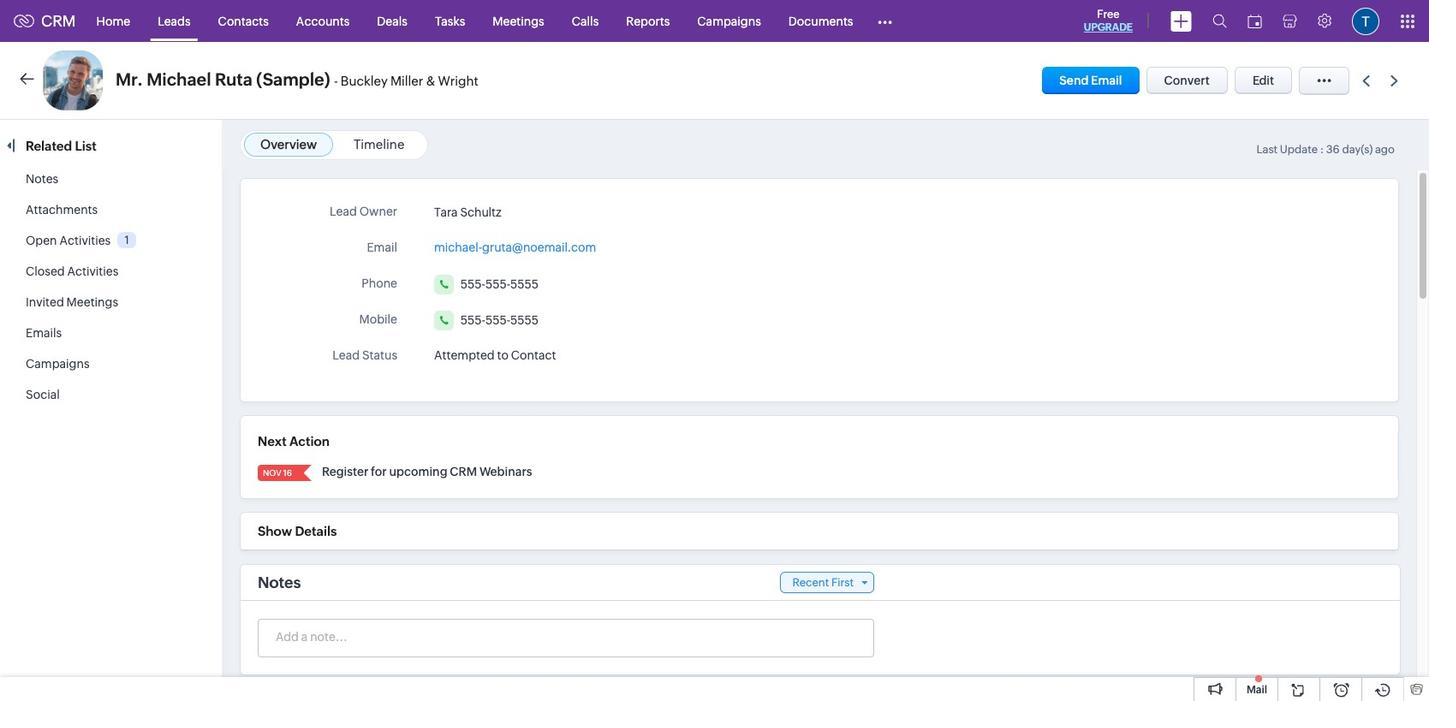 Task type: describe. For each thing, give the bounding box(es) containing it.
attachments
[[26, 203, 98, 217]]

overview
[[260, 137, 317, 152]]

upcoming
[[389, 465, 448, 479]]

deals link
[[364, 0, 421, 42]]

invited meetings link
[[26, 296, 118, 309]]

edit button
[[1235, 67, 1293, 94]]

lead for lead owner
[[330, 205, 357, 218]]

timeline
[[354, 137, 405, 152]]

555- down michael-
[[461, 278, 486, 292]]

(sample)
[[256, 69, 330, 89]]

next
[[258, 434, 287, 449]]

gruta@noemail.com
[[482, 241, 597, 254]]

related list
[[26, 139, 99, 153]]

closed activities
[[26, 265, 119, 278]]

lead owner
[[330, 205, 398, 218]]

555-555-5555 for phone
[[461, 278, 539, 292]]

closed activities link
[[26, 265, 119, 278]]

lead for lead status
[[333, 349, 360, 362]]

open activities
[[26, 234, 111, 248]]

profile image
[[1353, 7, 1380, 35]]

free upgrade
[[1084, 8, 1133, 33]]

Other Modules field
[[867, 7, 904, 35]]

Add a note... field
[[259, 629, 873, 646]]

notes link
[[26, 172, 58, 186]]

contacts
[[218, 14, 269, 28]]

1 horizontal spatial campaigns link
[[684, 0, 775, 42]]

0 vertical spatial meetings
[[493, 14, 545, 28]]

ago
[[1376, 143, 1396, 156]]

social link
[[26, 388, 60, 402]]

accounts
[[296, 14, 350, 28]]

1 vertical spatial campaigns
[[26, 357, 90, 371]]

webinars
[[480, 465, 532, 479]]

mr.
[[116, 69, 143, 89]]

register
[[322, 465, 369, 479]]

register for upcoming crm webinars
[[322, 465, 532, 479]]

1
[[125, 234, 129, 247]]

show
[[258, 524, 292, 539]]

show details link
[[258, 524, 337, 539]]

send email
[[1060, 74, 1123, 87]]

5555 for phone
[[511, 278, 539, 292]]

5555 for mobile
[[511, 314, 539, 328]]

0 vertical spatial campaigns
[[698, 14, 761, 28]]

reports link
[[613, 0, 684, 42]]

1 horizontal spatial notes
[[258, 574, 301, 592]]

contact
[[511, 349, 556, 362]]

send
[[1060, 74, 1089, 87]]

calendar image
[[1248, 14, 1263, 28]]

to
[[497, 349, 509, 362]]

for
[[371, 465, 387, 479]]

home
[[96, 14, 130, 28]]

search element
[[1203, 0, 1238, 42]]

tara
[[434, 206, 458, 220]]

open
[[26, 234, 57, 248]]

contacts link
[[204, 0, 283, 42]]

michael
[[147, 69, 211, 89]]

last update : 36 day(s) ago
[[1257, 143, 1396, 156]]

documents link
[[775, 0, 867, 42]]

invited
[[26, 296, 64, 309]]

email inside send email button
[[1092, 74, 1123, 87]]

lead status
[[333, 349, 398, 362]]

tasks
[[435, 14, 465, 28]]

michael-
[[434, 241, 482, 254]]

nov 16
[[263, 469, 292, 478]]

&
[[426, 74, 436, 88]]

edit
[[1253, 74, 1275, 87]]

leads
[[158, 14, 191, 28]]

next record image
[[1391, 75, 1402, 86]]

0 horizontal spatial crm
[[41, 12, 76, 30]]

list
[[75, 139, 97, 153]]

register for upcoming crm webinars link
[[322, 465, 532, 479]]

mail
[[1247, 685, 1268, 697]]

miller
[[391, 74, 424, 88]]

action
[[290, 434, 330, 449]]

calls link
[[558, 0, 613, 42]]

activities for closed activities
[[67, 265, 119, 278]]

create menu element
[[1161, 0, 1203, 42]]

activities for open activities
[[59, 234, 111, 248]]

0 horizontal spatial meetings
[[66, 296, 118, 309]]

overview link
[[260, 137, 317, 152]]

36
[[1327, 143, 1341, 156]]

ruta
[[215, 69, 253, 89]]

details
[[295, 524, 337, 539]]

create menu image
[[1171, 11, 1193, 31]]

deals
[[377, 14, 408, 28]]

invited meetings
[[26, 296, 118, 309]]

recent
[[793, 577, 830, 589]]



Task type: locate. For each thing, give the bounding box(es) containing it.
crm left webinars
[[450, 465, 477, 479]]

profile element
[[1343, 0, 1390, 42]]

lead
[[330, 205, 357, 218], [333, 349, 360, 362]]

accounts link
[[283, 0, 364, 42]]

email
[[1092, 74, 1123, 87], [367, 241, 398, 254]]

5555 down 'michael-gruta@noemail.com' at the left top of page
[[511, 278, 539, 292]]

1 vertical spatial meetings
[[66, 296, 118, 309]]

related
[[26, 139, 72, 153]]

tasks link
[[421, 0, 479, 42]]

social
[[26, 388, 60, 402]]

555-555-5555 for mobile
[[461, 314, 539, 328]]

free
[[1098, 8, 1120, 21]]

1 horizontal spatial email
[[1092, 74, 1123, 87]]

1 vertical spatial notes
[[258, 574, 301, 592]]

campaigns link
[[684, 0, 775, 42], [26, 357, 90, 371]]

emails
[[26, 326, 62, 340]]

meetings left calls link
[[493, 14, 545, 28]]

campaigns link down emails link
[[26, 357, 90, 371]]

campaigns link right reports
[[684, 0, 775, 42]]

555- up attempted
[[461, 314, 486, 328]]

meetings link
[[479, 0, 558, 42]]

0 vertical spatial notes
[[26, 172, 58, 186]]

1 vertical spatial lead
[[333, 349, 360, 362]]

email up phone
[[367, 241, 398, 254]]

notes down "show"
[[258, 574, 301, 592]]

crm left "home" link
[[41, 12, 76, 30]]

1 vertical spatial 5555
[[511, 314, 539, 328]]

nov
[[263, 469, 282, 478]]

0 vertical spatial lead
[[330, 205, 357, 218]]

tara schultz
[[434, 206, 502, 220]]

documents
[[789, 14, 854, 28]]

0 vertical spatial email
[[1092, 74, 1123, 87]]

schultz
[[460, 206, 502, 220]]

crm
[[41, 12, 76, 30], [450, 465, 477, 479]]

calls
[[572, 14, 599, 28]]

activities up invited meetings link
[[67, 265, 119, 278]]

555-555-5555 down 'michael-gruta@noemail.com' at the left top of page
[[461, 278, 539, 292]]

buckley
[[341, 74, 388, 88]]

5555
[[511, 278, 539, 292], [511, 314, 539, 328]]

2 555-555-5555 from the top
[[461, 314, 539, 328]]

5555 up "contact"
[[511, 314, 539, 328]]

1 horizontal spatial meetings
[[493, 14, 545, 28]]

16
[[283, 469, 292, 478]]

0 horizontal spatial campaigns link
[[26, 357, 90, 371]]

campaigns down emails link
[[26, 357, 90, 371]]

2 5555 from the top
[[511, 314, 539, 328]]

reports
[[627, 14, 670, 28]]

555- up attempted to contact
[[486, 314, 511, 328]]

wright
[[438, 74, 479, 88]]

-
[[334, 74, 338, 88]]

update
[[1281, 143, 1319, 156]]

activities
[[59, 234, 111, 248], [67, 265, 119, 278]]

timeline link
[[354, 137, 405, 152]]

1 horizontal spatial crm
[[450, 465, 477, 479]]

first
[[832, 577, 854, 589]]

recent first
[[793, 577, 854, 589]]

:
[[1321, 143, 1325, 156]]

0 vertical spatial 555-555-5555
[[461, 278, 539, 292]]

convert button
[[1147, 67, 1228, 94]]

closed
[[26, 265, 65, 278]]

owner
[[360, 205, 398, 218]]

1 vertical spatial crm
[[450, 465, 477, 479]]

0 vertical spatial 5555
[[511, 278, 539, 292]]

status
[[362, 349, 398, 362]]

day(s)
[[1343, 143, 1374, 156]]

mobile
[[359, 313, 398, 326]]

previous record image
[[1363, 75, 1371, 86]]

0 vertical spatial campaigns link
[[684, 0, 775, 42]]

0 horizontal spatial notes
[[26, 172, 58, 186]]

next action
[[258, 434, 330, 449]]

phone
[[362, 277, 398, 290]]

1 vertical spatial campaigns link
[[26, 357, 90, 371]]

michael-gruta@noemail.com link
[[434, 236, 597, 254]]

lead left owner
[[330, 205, 357, 218]]

meetings down closed activities
[[66, 296, 118, 309]]

meetings
[[493, 14, 545, 28], [66, 296, 118, 309]]

attachments link
[[26, 203, 98, 217]]

1 5555 from the top
[[511, 278, 539, 292]]

notes down related
[[26, 172, 58, 186]]

email right send
[[1092, 74, 1123, 87]]

1 555-555-5555 from the top
[[461, 278, 539, 292]]

555- down 'michael-gruta@noemail.com' at the left top of page
[[486, 278, 511, 292]]

emails link
[[26, 326, 62, 340]]

0 vertical spatial activities
[[59, 234, 111, 248]]

1 vertical spatial activities
[[67, 265, 119, 278]]

0 horizontal spatial email
[[367, 241, 398, 254]]

show details
[[258, 524, 337, 539]]

last
[[1257, 143, 1278, 156]]

leads link
[[144, 0, 204, 42]]

lead left status on the left of the page
[[333, 349, 360, 362]]

campaigns right reports link
[[698, 14, 761, 28]]

555-
[[461, 278, 486, 292], [486, 278, 511, 292], [461, 314, 486, 328], [486, 314, 511, 328]]

1 vertical spatial email
[[367, 241, 398, 254]]

convert
[[1165, 74, 1210, 87]]

michael-gruta@noemail.com
[[434, 241, 597, 254]]

crm link
[[14, 12, 76, 30]]

search image
[[1213, 14, 1228, 28]]

notes
[[26, 172, 58, 186], [258, 574, 301, 592]]

home link
[[83, 0, 144, 42]]

1 horizontal spatial campaigns
[[698, 14, 761, 28]]

open activities link
[[26, 234, 111, 248]]

1 vertical spatial 555-555-5555
[[461, 314, 539, 328]]

send email button
[[1043, 67, 1140, 94]]

mr. michael ruta (sample) - buckley miller & wright
[[116, 69, 479, 89]]

555-555-5555
[[461, 278, 539, 292], [461, 314, 539, 328]]

activities up closed activities
[[59, 234, 111, 248]]

555-555-5555 up to
[[461, 314, 539, 328]]

upgrade
[[1084, 21, 1133, 33]]

0 horizontal spatial campaigns
[[26, 357, 90, 371]]

0 vertical spatial crm
[[41, 12, 76, 30]]

attempted
[[434, 349, 495, 362]]

campaigns
[[698, 14, 761, 28], [26, 357, 90, 371]]



Task type: vqa. For each thing, say whether or not it's contained in the screenshot.
topmost leota-dilliard@noemail.com
no



